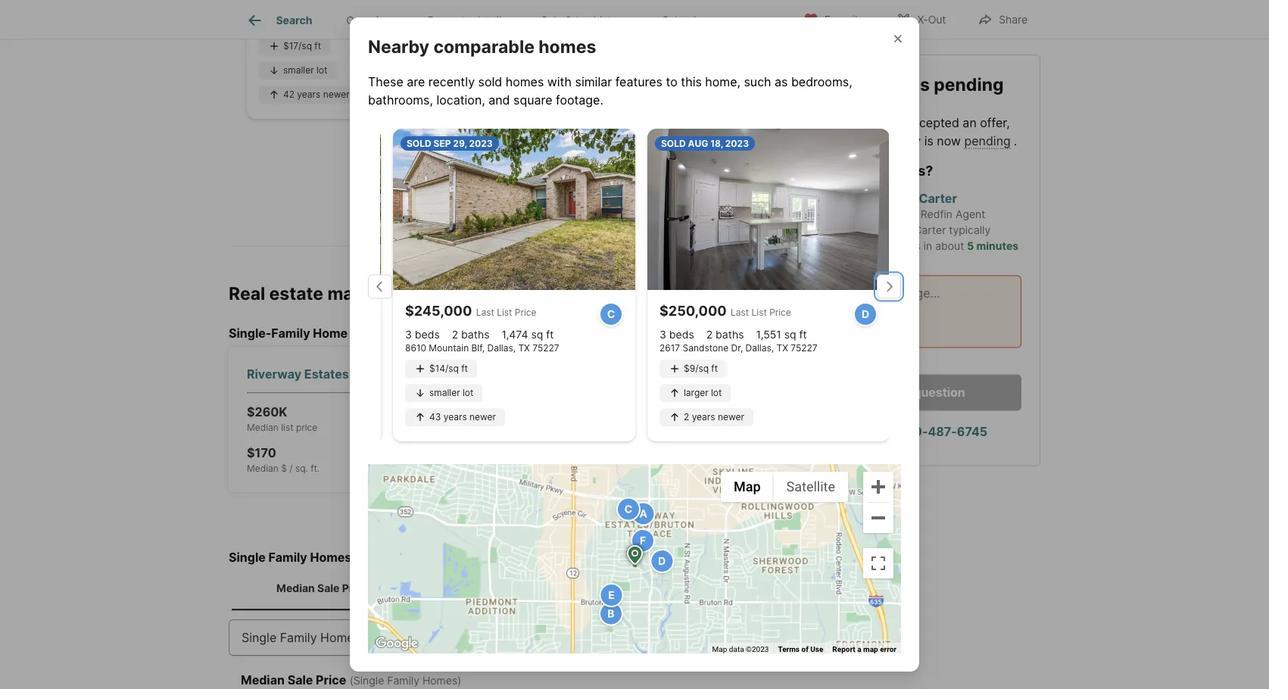 Task type: locate. For each thing, give the bounding box(es) containing it.
sale for median sale price
[[317, 582, 340, 595]]

have questions?
[[822, 162, 933, 179]]

1 horizontal spatial 3
[[448, 328, 455, 341]]

0 vertical spatial ave,
[[577, 21, 595, 31]]

this inside 'these are recently sold homes with similar features to this home, such as bedrooms, bathrooms, location, and square footage.'
[[681, 74, 702, 89]]

sq for 1,432
[[646, 6, 658, 19]]

dr, inside nearby comparable homes dialog
[[774, 342, 786, 353]]

list inside 96.4% median sale-to-list
[[444, 463, 456, 474]]

1 vertical spatial list
[[444, 463, 456, 474]]

of left 'use'
[[802, 644, 808, 653]]

1 horizontal spatial list
[[794, 307, 810, 318]]

1 vertical spatial bruton
[[517, 550, 557, 565]]

riverway
[[247, 366, 301, 381], [409, 550, 464, 565]]

tami inside "tami carter typically replies in about"
[[887, 224, 911, 236]]

price down trends
[[342, 582, 369, 595]]

3 for 1,474 sq ft
[[448, 328, 455, 341]]

0 vertical spatial map
[[734, 479, 761, 495]]

median down d
[[627, 582, 664, 595]]

median sale price tab
[[232, 570, 413, 608]]

in for trends
[[396, 550, 407, 565]]

details
[[474, 14, 507, 27]]

sq right the 1,432
[[646, 6, 658, 19]]

smaller inside nearby comparable homes dialog
[[472, 387, 503, 398]]

0 horizontal spatial b
[[396, 308, 403, 321]]

$23/sq
[[547, 41, 577, 52]]

.
[[1014, 133, 1017, 148]]

carter inside the tami carter dallas redfin agent
[[919, 191, 957, 206]]

3 beds down "$250,000"
[[702, 328, 737, 341]]

75217 inside nearby comparable homes dialog
[[314, 342, 339, 353]]

0 horizontal spatial c
[[624, 503, 632, 516]]

sold up location,
[[478, 74, 502, 89]]

1 vertical spatial and
[[822, 133, 844, 148]]

price up 1,551 sq ft
[[812, 307, 834, 318]]

menu bar
[[721, 472, 848, 502]]

ft right the 1,432
[[661, 6, 669, 19]]

1 vertical spatial is
[[924, 133, 934, 148]]

1 vertical spatial smaller lot
[[472, 387, 516, 398]]

ask a question
[[879, 385, 965, 400]]

this
[[822, 73, 859, 95]]

0 vertical spatial c
[[650, 308, 658, 321]]

3 up 3122 at the top of page
[[259, 6, 266, 19]]

insights
[[391, 283, 460, 304]]

2 horizontal spatial sale
[[541, 14, 562, 27]]

with
[[547, 74, 572, 89]]

a inside nearby comparable homes dialog
[[857, 644, 861, 653]]

larger lot
[[547, 66, 585, 77], [727, 387, 765, 398]]

sq for 1,551
[[827, 328, 839, 341]]

2 baths up 2617 sandstone dr, dallas, tx 75227 at the right of the page
[[749, 328, 787, 341]]

2617 left sandstone at the right of page
[[702, 342, 723, 353]]

list right sale-
[[444, 463, 456, 474]]

0 vertical spatial riverway
[[247, 366, 301, 381]]

median sale price
[[276, 582, 369, 595]]

&
[[565, 14, 572, 27]]

0 horizontal spatial 75217
[[314, 342, 339, 353]]

lot for $14/sq ft
[[505, 387, 516, 398]]

list inside $250,000 last list price
[[794, 307, 810, 318]]

2 horizontal spatial on
[[695, 582, 707, 595]]

terrace
[[397, 366, 443, 381], [560, 550, 606, 565]]

0 horizontal spatial smaller
[[283, 66, 314, 77]]

2023
[[512, 138, 536, 149], [768, 138, 792, 149]]

property
[[427, 14, 471, 27]]

smaller lot for $17/sq
[[283, 66, 327, 77]]

estates- down home
[[304, 366, 355, 381]]

beds down "$250,000"
[[712, 328, 737, 341]]

beds for 1,551
[[712, 328, 737, 341]]

2 last from the left
[[774, 307, 792, 318]]

homes inside tab
[[486, 582, 521, 595]]

0 horizontal spatial estates-
[[304, 366, 355, 381]]

1 horizontal spatial 75227
[[575, 342, 602, 353]]

0 horizontal spatial this
[[681, 74, 702, 89]]

in left about
[[924, 239, 932, 252]]

1 horizontal spatial and
[[822, 133, 844, 148]]

smaller down neighborhood
[[472, 387, 503, 398]]

1 horizontal spatial huttig
[[548, 21, 574, 31]]

dr, right sandstone at the right of page
[[774, 342, 786, 353]]

riverway inside carousel group
[[247, 366, 301, 381]]

in
[[924, 239, 932, 252], [396, 550, 407, 565]]

0 horizontal spatial 75227
[[389, 21, 416, 31]]

on for view comparables on map
[[538, 159, 553, 174]]

years for 2
[[735, 412, 758, 423]]

3 beds for 1,474 sq ft
[[448, 328, 482, 341]]

on right comparables
[[538, 159, 553, 174]]

1 horizontal spatial terrace
[[560, 550, 606, 565]]

29,
[[496, 138, 510, 149]]

2 horizontal spatial 75227
[[834, 342, 860, 353]]

alert
[[822, 351, 1009, 362]]

the
[[822, 115, 844, 130]]

1 last from the left
[[519, 307, 537, 318]]

days
[[410, 422, 430, 433]]

last up the 8610 mountain blf, dallas, tx 75227
[[519, 307, 537, 318]]

newer
[[323, 90, 350, 101], [586, 90, 612, 101], [512, 412, 539, 423], [761, 412, 787, 423]]

sandstone
[[725, 342, 771, 353]]

homes up median sale price
[[310, 550, 352, 565]]

2
[[306, 6, 312, 19], [495, 328, 501, 341], [749, 328, 755, 341], [727, 412, 732, 423]]

1 horizontal spatial riverway
[[409, 550, 464, 565]]

1 horizontal spatial baths
[[504, 328, 532, 341]]

2617 inside nearby comparable homes dialog
[[702, 342, 723, 353]]

on inside view comparables on map button
[[538, 159, 553, 174]]

x-out button
[[883, 3, 959, 34]]

map
[[556, 159, 581, 174], [863, 644, 878, 653]]

ft right $14/sq
[[504, 363, 511, 374]]

1 tab list from the top
[[229, 0, 731, 39]]

8610 mountain blf, dallas, tx 75227
[[448, 342, 602, 353]]

1 horizontal spatial larger
[[727, 387, 751, 398]]

1 horizontal spatial list
[[444, 463, 456, 474]]

0 vertical spatial #
[[504, 422, 510, 433]]

newer for 2 years newer
[[761, 412, 787, 423]]

estates- up # of homes sold
[[467, 550, 517, 565]]

0 horizontal spatial riverway
[[247, 366, 301, 381]]

tami
[[887, 191, 916, 206], [887, 224, 911, 236]]

in for replies
[[924, 239, 932, 252]]

on for median days on market
[[695, 582, 707, 595]]

0 horizontal spatial 8439 huttig ave, dallas, tx 75217
[[193, 342, 339, 353]]

1 vertical spatial 2617
[[702, 342, 723, 353]]

0 horizontal spatial sold
[[478, 74, 502, 89]]

such
[[744, 74, 771, 89]]

1 vertical spatial 8439
[[193, 342, 216, 353]]

1 horizontal spatial of
[[802, 644, 808, 653]]

dallas,
[[344, 21, 372, 31], [598, 21, 626, 31], [269, 342, 297, 353], [530, 342, 558, 353], [788, 342, 817, 353]]

0 horizontal spatial map
[[712, 644, 727, 653]]

larger lot down $9/sq ft
[[727, 387, 765, 398]]

google image
[[372, 634, 422, 654]]

$
[[281, 463, 287, 474]]

blanton
[[538, 283, 603, 304]]

tami down dallas
[[887, 224, 911, 236]]

in right trends
[[396, 550, 407, 565]]

1 horizontal spatial in
[[924, 239, 932, 252]]

469-
[[898, 424, 928, 439]]

real estate market insights for 2617 blanton st
[[229, 283, 625, 304]]

a right ask at the bottom
[[904, 385, 911, 400]]

pending
[[934, 73, 1004, 95], [964, 133, 1011, 148]]

map inside button
[[556, 159, 581, 174]]

1 horizontal spatial c
[[650, 308, 658, 321]]

beds up 8610
[[458, 328, 482, 341]]

price inside median sale price tab
[[342, 582, 369, 595]]

3 up 8610
[[448, 328, 455, 341]]

last inside $250,000 last list price
[[774, 307, 792, 318]]

map left satellite
[[734, 479, 761, 495]]

map data ©2023
[[712, 644, 769, 653]]

comparables
[[459, 159, 536, 174]]

sq right 1,589
[[385, 6, 397, 19]]

of inside tab
[[472, 582, 483, 595]]

1 bath
[[573, 6, 604, 19]]

price for last list price
[[558, 307, 579, 318]]

of inside nearby comparable homes dialog
[[802, 644, 808, 653]]

homes up square
[[506, 74, 544, 89]]

1 vertical spatial on
[[433, 422, 443, 433]]

8439 huttig ave, dallas, tx 75217 down single-
[[193, 342, 339, 353]]

price left (single
[[316, 673, 346, 687]]

this down 'seller'
[[847, 133, 868, 148]]

tx down the 1,432
[[629, 21, 640, 31]]

8439 huttig ave, dallas, tx 75217 down "bath"
[[522, 21, 668, 31]]

1 vertical spatial riverway
[[409, 550, 464, 565]]

years
[[297, 90, 321, 101], [560, 90, 583, 101], [486, 412, 510, 423], [735, 412, 758, 423]]

and left square
[[489, 92, 510, 107]]

report a map error
[[832, 644, 897, 653]]

smaller lot down $17/sq ft
[[283, 66, 327, 77]]

baths up 2617 sandstone dr, dallas, tx 75227 at the right of the page
[[758, 328, 787, 341]]

#
[[504, 422, 510, 433], [504, 463, 510, 474], [463, 582, 469, 595]]

about
[[935, 239, 964, 252]]

carter inside "tami carter typically replies in about"
[[914, 224, 946, 236]]

2 tab list from the top
[[229, 567, 780, 611]]

1 horizontal spatial smaller
[[472, 387, 503, 398]]

0 horizontal spatial larger lot
[[547, 66, 585, 77]]

schools tab
[[645, 2, 719, 39]]

ave, down single-
[[248, 342, 266, 353]]

list left price
[[281, 422, 293, 433]]

price
[[296, 422, 317, 433]]

search link
[[246, 11, 312, 30]]

newer for 43 years newer
[[512, 412, 539, 423]]

2 horizontal spatial baths
[[758, 328, 787, 341]]

0 horizontal spatial of
[[472, 582, 483, 595]]

family down median sale price tab
[[280, 630, 317, 645]]

sq for 1,474
[[574, 328, 586, 341]]

1 horizontal spatial this
[[847, 133, 868, 148]]

lot up the 26
[[505, 387, 516, 398]]

2 horizontal spatial 3
[[702, 328, 709, 341]]

1 horizontal spatial sale
[[317, 582, 340, 595]]

2023 for $245,000
[[512, 138, 536, 149]]

2 baths
[[306, 6, 343, 19], [495, 328, 532, 341], [749, 328, 787, 341]]

and
[[489, 92, 510, 107], [822, 133, 844, 148]]

1 vertical spatial c
[[624, 503, 632, 516]]

0 horizontal spatial 8439
[[193, 342, 216, 353]]

bruton up sold on the left bottom of the page
[[517, 550, 557, 565]]

tx
[[375, 21, 387, 31], [629, 21, 640, 31], [299, 342, 311, 353], [561, 342, 573, 353], [819, 342, 831, 353]]

dallas, down the 1,432
[[598, 21, 626, 31]]

dallas
[[887, 208, 918, 221]]

days)
[[433, 326, 467, 341]]

1 vertical spatial this
[[847, 133, 868, 148]]

3
[[259, 6, 266, 19], [448, 328, 455, 341], [702, 328, 709, 341]]

1 tami from the top
[[887, 191, 916, 206]]

years down $9/sq ft
[[735, 412, 758, 423]]

sq
[[385, 6, 397, 19], [646, 6, 658, 19], [574, 328, 586, 341], [827, 328, 839, 341]]

2 horizontal spatial 2 baths
[[749, 328, 787, 341]]

75227 up nearby
[[389, 21, 416, 31]]

0 horizontal spatial list
[[281, 422, 293, 433]]

1 vertical spatial ave,
[[248, 342, 266, 353]]

1 list from the left
[[540, 307, 555, 318]]

1 horizontal spatial 3 beds
[[448, 328, 482, 341]]

family up median sale price
[[268, 550, 307, 565]]

1 vertical spatial b
[[607, 607, 614, 620]]

median sale price (single family homes)
[[241, 673, 461, 687]]

1 vertical spatial map
[[863, 644, 878, 653]]

these are recently sold homes with similar features to this home, such as bedrooms, bathrooms, location, and square footage.
[[368, 74, 852, 107]]

c
[[650, 308, 658, 321], [624, 503, 632, 516]]

sq right 1,474
[[574, 328, 586, 341]]

on left mkt.
[[433, 422, 443, 433]]

median inside 96.4% median sale-to-list
[[376, 463, 407, 474]]

18,
[[753, 138, 766, 149]]

27
[[547, 90, 557, 101]]

homes for sold
[[486, 582, 521, 595]]

1 2023 from the left
[[512, 138, 536, 149]]

75217 down 1,432 sq ft
[[643, 21, 668, 31]]

1 vertical spatial larger
[[727, 387, 751, 398]]

sale down single family homes
[[287, 673, 313, 687]]

map for map
[[734, 479, 761, 495]]

on inside 34 median days on mkt.
[[433, 422, 443, 433]]

on inside median days on market tab
[[695, 582, 707, 595]]

2 tami from the top
[[887, 224, 911, 236]]

days
[[667, 582, 692, 595]]

homes down & at the top left
[[539, 35, 596, 57]]

previous image
[[368, 274, 392, 299]]

1,474 sq ft
[[544, 328, 597, 341]]

riverway right trends
[[409, 550, 464, 565]]

baths up blf,
[[504, 328, 532, 341]]

1,432 sq ft
[[616, 6, 669, 19]]

1 horizontal spatial 2023
[[768, 138, 792, 149]]

out
[[928, 13, 946, 26]]

huttig down single-
[[219, 342, 245, 353]]

0 horizontal spatial 3 beds
[[259, 6, 294, 19]]

map left error
[[863, 644, 878, 653]]

5 minutes
[[967, 239, 1019, 252]]

home,
[[705, 74, 741, 89]]

sold inside "12 # sold homes"
[[513, 463, 530, 474]]

0 vertical spatial pending
[[934, 73, 1004, 95]]

1 vertical spatial 8439 huttig ave, dallas, tx 75217
[[193, 342, 339, 353]]

2 2023 from the left
[[768, 138, 792, 149]]

1 horizontal spatial dr,
[[774, 342, 786, 353]]

lot for $17/sq ft
[[317, 66, 327, 77]]

34
[[376, 404, 392, 419]]

for
[[464, 283, 488, 304]]

0 vertical spatial sold
[[478, 74, 502, 89]]

oak
[[310, 21, 327, 31]]

1 vertical spatial tab list
[[229, 567, 780, 611]]

2 baths for 1,551 sq ft
[[749, 328, 787, 341]]

a right report at the right of the page
[[857, 644, 861, 653]]

1 horizontal spatial map
[[734, 479, 761, 495]]

lot
[[317, 66, 327, 77], [574, 66, 585, 77], [505, 387, 516, 398], [754, 387, 765, 398]]

# inside tab
[[463, 582, 469, 595]]

0 vertical spatial a
[[904, 385, 911, 400]]

replies
[[887, 239, 921, 252]]

0 horizontal spatial list
[[540, 307, 555, 318]]

0 vertical spatial smaller
[[283, 66, 314, 77]]

map for map data ©2023
[[712, 644, 727, 653]]

newer for 27 years newer
[[586, 90, 612, 101]]

list inside the $260k median list price
[[281, 422, 293, 433]]

map inside popup button
[[734, 479, 761, 495]]

2 vertical spatial homes
[[320, 630, 360, 645]]

lot right with
[[574, 66, 585, 77]]

$260k
[[247, 404, 287, 419]]

tab list containing median sale price
[[229, 567, 780, 611]]

# inside 26 # listed homes
[[504, 422, 510, 433]]

2 baths up oak at left top
[[306, 6, 343, 19]]

75227 down the 1,474 sq ft
[[575, 342, 602, 353]]

1 vertical spatial in
[[396, 550, 407, 565]]

1 horizontal spatial estates-
[[467, 550, 517, 565]]

is down accepted
[[924, 133, 934, 148]]

pending .
[[964, 133, 1017, 148]]

1,589
[[356, 6, 382, 19]]

baths up the 3122 dusty oak dr, dallas, tx 75227
[[315, 6, 343, 19]]

median inside 34 median days on mkt.
[[376, 422, 407, 433]]

beds for 1,589
[[269, 6, 294, 19]]

1,589 sq ft
[[356, 6, 408, 19]]

0 horizontal spatial sale
[[287, 673, 313, 687]]

tab list
[[229, 0, 731, 39], [229, 567, 780, 611]]

1 horizontal spatial smaller lot
[[472, 387, 516, 398]]

slide 2 dot image
[[498, 508, 503, 513]]

ask a question button
[[822, 374, 1021, 411]]

terms of use link
[[778, 644, 823, 653]]

0 horizontal spatial terrace
[[397, 366, 443, 381]]

26
[[504, 404, 520, 419]]

2617 right for
[[492, 283, 533, 304]]

sale up single family homes
[[317, 582, 340, 595]]

this right to
[[681, 74, 702, 89]]

2 for 1,589 sq ft
[[306, 6, 312, 19]]

sold left aug on the top right of page
[[704, 138, 729, 149]]

lot for $9/sq ft
[[754, 387, 765, 398]]

list up 1,474
[[540, 307, 555, 318]]

2 down the "$9/sq"
[[727, 412, 732, 423]]

sold left sep
[[449, 138, 474, 149]]

2 baths up blf,
[[495, 328, 532, 341]]

in inside "tami carter typically replies in about"
[[924, 239, 932, 252]]

view comparables on map button
[[402, 148, 606, 185]]

0 vertical spatial on
[[538, 159, 553, 174]]

1 vertical spatial smaller
[[472, 387, 503, 398]]

1 sold from the left
[[449, 138, 474, 149]]

c inside map region
[[624, 503, 632, 516]]

price down blanton
[[558, 307, 579, 318]]

3122
[[259, 21, 280, 31]]

1 vertical spatial pending
[[964, 133, 1011, 148]]

1 horizontal spatial on
[[538, 159, 553, 174]]

family left home
[[271, 326, 310, 341]]

2023 right 18,
[[768, 138, 792, 149]]

overview tab
[[329, 2, 410, 39]]

2 horizontal spatial 3 beds
[[702, 328, 737, 341]]

huttig down 1
[[548, 21, 574, 31]]

homes up median sale price (single family homes)
[[320, 630, 360, 645]]

pending down offer,
[[964, 133, 1011, 148]]

median down $170
[[247, 463, 279, 474]]

pending up an
[[934, 73, 1004, 95]]

price for median sale price
[[342, 582, 369, 595]]

0 vertical spatial smaller lot
[[283, 66, 327, 77]]

homes left sold on the left bottom of the page
[[486, 582, 521, 595]]

75227 down 1,551 sq ft
[[834, 342, 860, 353]]

price inside $250,000 last list price
[[812, 307, 834, 318]]

share
[[999, 13, 1028, 26]]

1 vertical spatial #
[[504, 463, 510, 474]]

question
[[914, 385, 965, 400]]

square
[[513, 92, 552, 107]]

carter
[[919, 191, 957, 206], [914, 224, 946, 236]]

years for 43
[[486, 412, 510, 423]]

1 horizontal spatial larger lot
[[727, 387, 765, 398]]

# inside "12 # sold homes"
[[504, 463, 510, 474]]

2 list from the left
[[794, 307, 810, 318]]

a inside the ask a question button
[[904, 385, 911, 400]]

carter up redfin
[[919, 191, 957, 206]]

0 vertical spatial map
[[556, 159, 581, 174]]

tami for tami carter dallas redfin agent
[[887, 191, 916, 206]]

1 vertical spatial homes
[[486, 582, 521, 595]]

0 horizontal spatial a
[[857, 644, 861, 653]]

12
[[504, 445, 518, 460]]

of for #
[[472, 582, 483, 595]]

on right days
[[695, 582, 707, 595]]

1 horizontal spatial 75217
[[643, 21, 668, 31]]

huttig inside nearby comparable homes dialog
[[219, 342, 245, 353]]

larger down $23/sq
[[547, 66, 571, 77]]

years right 42 on the top left
[[297, 90, 321, 101]]

median down 34
[[376, 422, 407, 433]]

menu bar containing map
[[721, 472, 848, 502]]

3122 dusty oak dr, dallas, tx 75227
[[259, 21, 416, 31]]

0 horizontal spatial 3
[[259, 6, 266, 19]]

1 vertical spatial larger lot
[[727, 387, 765, 398]]

2 sold from the left
[[704, 138, 729, 149]]

tami inside the tami carter dallas redfin agent
[[887, 191, 916, 206]]

# for 26
[[504, 422, 510, 433]]

0 vertical spatial in
[[924, 239, 932, 252]]

0 horizontal spatial larger
[[547, 66, 571, 77]]

1 vertical spatial a
[[857, 644, 861, 653]]

single-family home sales (last 30 days)
[[229, 326, 467, 341]]

2 for 1,551 sq ft
[[749, 328, 755, 341]]

tami for tami carter typically replies in about
[[887, 224, 911, 236]]

1 horizontal spatial last
[[774, 307, 792, 318]]

a for report
[[857, 644, 861, 653]]

homes
[[310, 550, 352, 565], [486, 582, 521, 595], [320, 630, 360, 645]]

b up (last
[[396, 308, 403, 321]]

0 horizontal spatial baths
[[315, 6, 343, 19]]

smaller lot inside nearby comparable homes dialog
[[472, 387, 516, 398]]

bruton up 34
[[355, 366, 395, 381]]

bathrooms,
[[368, 92, 433, 107]]

lot up 42 years newer
[[317, 66, 327, 77]]

riverway up "$260k" on the bottom left of page
[[247, 366, 301, 381]]

of
[[472, 582, 483, 595], [802, 644, 808, 653]]

this inside the seller has accepted an offer, and this property is now
[[847, 133, 868, 148]]

tami carter typically replies in about
[[887, 224, 991, 252]]



Task type: describe. For each thing, give the bounding box(es) containing it.
or
[[860, 424, 872, 439]]

96.4%
[[376, 445, 413, 460]]

map region
[[199, 303, 975, 689]]

tax
[[575, 14, 591, 27]]

to-
[[431, 463, 444, 474]]

mkt.
[[446, 422, 465, 433]]

sale & tax history tab
[[524, 2, 645, 39]]

sold for $250,000
[[704, 138, 729, 149]]

is inside the seller has accepted an offer, and this property is now
[[924, 133, 934, 148]]

27 years newer
[[547, 90, 612, 101]]

469-487-6745 link
[[898, 424, 988, 439]]

dallas, down 1,589
[[344, 21, 372, 31]]

beds right —
[[536, 6, 561, 19]]

accepted
[[906, 115, 959, 130]]

agent
[[956, 208, 985, 221]]

d
[[658, 555, 666, 568]]

the seller has accepted an offer, and this property is now
[[822, 115, 1010, 148]]

dallas, down 1,474
[[530, 342, 558, 353]]

sq.
[[295, 463, 308, 474]]

tx down 1,551 sq ft
[[819, 342, 831, 353]]

image image
[[644, 347, 780, 492]]

ft right 1,551
[[842, 328, 850, 341]]

have
[[822, 162, 856, 179]]

slide 3 dot image
[[506, 508, 510, 513]]

tami carter link
[[887, 191, 957, 206]]

baths for 1,474
[[504, 328, 532, 341]]

photo of 8439 huttig ave, dallas, tx 75217 image
[[181, 129, 424, 290]]

0 vertical spatial 75217
[[643, 21, 668, 31]]

$170 median $ / sq. ft.
[[247, 445, 320, 474]]

8439 huttig ave, dallas, tx 75217 inside nearby comparable homes dialog
[[193, 342, 339, 353]]

0 horizontal spatial dr,
[[330, 21, 341, 31]]

(last
[[384, 326, 411, 341]]

75227 for 2617 sandstone dr, dallas, tx 75227
[[834, 342, 860, 353]]

sale for median sale price (single family homes)
[[287, 673, 313, 687]]

1 horizontal spatial bruton
[[517, 550, 557, 565]]

nearby
[[368, 35, 429, 57]]

/
[[289, 463, 293, 474]]

next image
[[877, 274, 901, 299]]

these
[[368, 74, 403, 89]]

listed
[[513, 422, 536, 433]]

sold for $245,000
[[449, 138, 474, 149]]

median inside the $260k median list price
[[247, 422, 279, 433]]

call
[[875, 424, 895, 439]]

$170
[[247, 445, 276, 460]]

43
[[472, 412, 484, 423]]

estates- inside carousel group
[[304, 366, 355, 381]]

3 beds for 1,589 sq ft
[[259, 6, 294, 19]]

baths for 1,589
[[315, 6, 343, 19]]

$250,000 last list price
[[702, 302, 834, 319]]

0 vertical spatial 8439 huttig ave, dallas, tx 75217
[[522, 21, 668, 31]]

$14/sq
[[472, 363, 501, 374]]

smaller for 43
[[472, 387, 503, 398]]

market
[[327, 283, 387, 304]]

overview
[[346, 14, 393, 27]]

estate
[[269, 283, 323, 304]]

an
[[963, 115, 977, 130]]

home
[[863, 73, 911, 95]]

slide 1 dot image
[[491, 508, 495, 513]]

baths for 1,551
[[758, 328, 787, 341]]

larger lot inside nearby comparable homes dialog
[[727, 387, 765, 398]]

ft right 1,474
[[589, 328, 597, 341]]

42
[[283, 90, 295, 101]]

e
[[608, 589, 615, 602]]

nearby comparable homes dialog
[[175, 17, 975, 689]]

carousel group
[[223, 343, 798, 513]]

homes inside nearby comparable homes element
[[539, 35, 596, 57]]

homes for trends
[[310, 550, 352, 565]]

2 baths for 1,589 sq ft
[[306, 6, 343, 19]]

tab list containing search
[[229, 0, 731, 39]]

years for 27
[[560, 90, 583, 101]]

single for single family homes trends in riverway estates-bruton terrace
[[229, 550, 266, 565]]

ft up nearby
[[400, 6, 408, 19]]

st
[[607, 283, 625, 304]]

family for single family homes trends in riverway estates-bruton terrace
[[268, 550, 307, 565]]

ft right $17/sq on the left top of the page
[[314, 41, 321, 52]]

homes inside "12 # sold homes"
[[533, 463, 562, 474]]

dusty
[[283, 21, 307, 31]]

# for 12
[[504, 463, 510, 474]]

0 vertical spatial larger lot
[[547, 66, 585, 77]]

single for single family homes
[[242, 630, 277, 645]]

bath
[[581, 6, 604, 19]]

terms of use
[[778, 644, 823, 653]]

1 vertical spatial terrace
[[560, 550, 606, 565]]

nearby comparable homes
[[368, 35, 596, 57]]

2 years newer
[[727, 412, 787, 423]]

dallas, down 1,551
[[788, 342, 817, 353]]

similar
[[575, 74, 612, 89]]

ft right the "$9/sq"
[[754, 363, 761, 374]]

3 beds for 1,551 sq ft
[[702, 328, 737, 341]]

menu bar inside nearby comparable homes dialog
[[721, 472, 848, 502]]

0 vertical spatial huttig
[[548, 21, 574, 31]]

terrace inside carousel group
[[397, 366, 443, 381]]

slide 4 dot image
[[513, 508, 518, 513]]

seller
[[848, 115, 878, 130]]

homes inside 'these are recently sold homes with similar features to this home, such as bedrooms, bathrooms, location, and square footage.'
[[506, 74, 544, 89]]

of for terms
[[802, 644, 808, 653]]

property details tab
[[410, 2, 524, 39]]

0 vertical spatial 2617
[[492, 283, 533, 304]]

sale-
[[410, 463, 431, 474]]

data
[[729, 644, 744, 653]]

years for 42
[[297, 90, 321, 101]]

3 for 1,589 sq ft
[[259, 6, 266, 19]]

price for median sale price (single family homes)
[[316, 673, 346, 687]]

nearby comparable homes element
[[368, 17, 614, 57]]

b inside map region
[[607, 607, 614, 620]]

75227 for 8610 mountain blf, dallas, tx 75227
[[575, 342, 602, 353]]

schools
[[662, 14, 702, 27]]

a
[[639, 508, 647, 520]]

8439 inside nearby comparable homes dialog
[[193, 342, 216, 353]]

x-out
[[917, 13, 946, 26]]

487-
[[928, 424, 957, 439]]

6745
[[957, 424, 988, 439]]

0 vertical spatial is
[[915, 73, 930, 95]]

and inside the seller has accepted an offer, and this property is now
[[822, 133, 844, 148]]

carter for tami carter typically replies in about
[[914, 224, 946, 236]]

2 baths for 1,474 sq ft
[[495, 328, 532, 341]]

$260k median list price
[[247, 404, 317, 433]]

sold inside 'these are recently sold homes with similar features to this home, such as bedrooms, bathrooms, location, and square footage.'
[[478, 74, 502, 89]]

5
[[967, 239, 974, 252]]

$250,000
[[702, 302, 769, 319]]

map inside nearby comparable homes dialog
[[863, 644, 878, 653]]

30
[[414, 326, 430, 341]]

a for ask
[[904, 385, 911, 400]]

2023 for $250,000
[[768, 138, 792, 149]]

— beds
[[522, 6, 561, 19]]

history
[[594, 14, 628, 27]]

median up single family homes
[[276, 582, 315, 595]]

questions?
[[859, 162, 933, 179]]

and inside 'these are recently sold homes with similar features to this home, such as bedrooms, bathrooms, location, and square footage.'
[[489, 92, 510, 107]]

smaller lot for $14/sq
[[472, 387, 516, 398]]

terms
[[778, 644, 800, 653]]

use
[[810, 644, 823, 653]]

1 vertical spatial estates-
[[467, 550, 517, 565]]

family for single family homes
[[280, 630, 317, 645]]

tx down the 1,474 sq ft
[[561, 342, 573, 353]]

last list price
[[519, 307, 579, 318]]

carter for tami carter dallas redfin agent
[[919, 191, 957, 206]]

tx down the 'single-family home sales (last 30 days)'
[[299, 342, 311, 353]]

family inside median sale price (single family homes)
[[387, 674, 419, 687]]

$23/sq ft
[[547, 41, 586, 52]]

family for single-family home sales (last 30 days)
[[271, 326, 310, 341]]

ft right $23/sq
[[580, 41, 586, 52]]

home
[[313, 326, 348, 341]]

sold aug 18, 2023
[[704, 138, 792, 149]]

sq for 1,589
[[385, 6, 397, 19]]

$9/sq ft
[[727, 363, 761, 374]]

dallas redfin agenttami carter image
[[822, 191, 875, 244]]

©2023
[[746, 644, 769, 653]]

smaller for 42
[[283, 66, 314, 77]]

ave, inside nearby comparable homes dialog
[[248, 342, 266, 353]]

blf,
[[514, 342, 528, 353]]

median down single family homes
[[241, 673, 285, 687]]

dallas, down single-
[[269, 342, 297, 353]]

2 for 1,474 sq ft
[[495, 328, 501, 341]]

larger inside nearby comparable homes dialog
[[727, 387, 751, 398]]

Write a message... text field
[[835, 284, 1009, 339]]

neighborhood
[[449, 368, 521, 381]]

photo of 8610 mountain blf, dallas, tx 75227 image
[[436, 129, 678, 290]]

photo of 2617 sandstone dr, dallas, tx 75227 image
[[690, 129, 933, 290]]

3 for 1,551 sq ft
[[702, 328, 709, 341]]

bruton inside carousel group
[[355, 366, 395, 381]]

tx down the 1,589 sq ft
[[375, 21, 387, 31]]

aug
[[731, 138, 751, 149]]

recently
[[428, 74, 475, 89]]

to
[[666, 74, 677, 89]]

view comparables on map
[[427, 159, 581, 174]]

text
[[832, 424, 857, 439]]

$9/sq
[[727, 363, 752, 374]]

beds for 1,474
[[458, 328, 482, 341]]

ask
[[879, 385, 901, 400]]

real
[[229, 283, 265, 304]]

newer for 42 years newer
[[323, 90, 350, 101]]

0 vertical spatial sale
[[541, 14, 562, 27]]

homes inside 26 # listed homes
[[538, 422, 567, 433]]

0 vertical spatial b
[[396, 308, 403, 321]]

0 vertical spatial 8439
[[522, 21, 545, 31]]

f
[[640, 534, 646, 547]]

median days on market tab
[[595, 570, 777, 608]]

features
[[615, 74, 662, 89]]

sale & tax history
[[541, 14, 628, 27]]

median inside $170 median $ / sq. ft.
[[247, 463, 279, 474]]

# of homes sold tab
[[413, 570, 595, 608]]

location,
[[436, 92, 485, 107]]

minutes
[[976, 239, 1019, 252]]



Task type: vqa. For each thing, say whether or not it's contained in the screenshot.
Public, within Carmel Middle Public, 6-8 • Serves this home • 1.8mi
no



